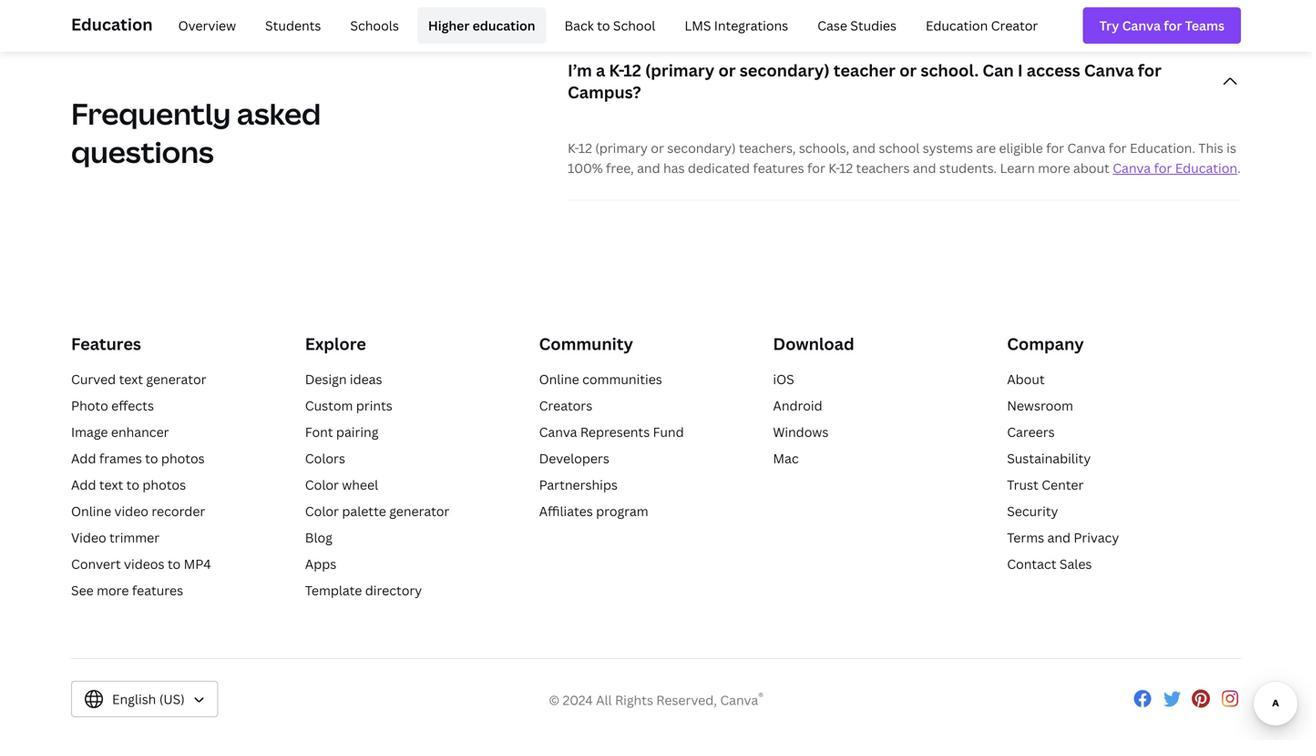 Task type: vqa. For each thing, say whether or not it's contained in the screenshot.
"more" inside K-12 (primary or secondary) teachers, schools, and school systems are eligible for Canva for Education. This is 100% free, and has dedicated features for K-12 teachers and students. Learn more about
yes



Task type: describe. For each thing, give the bounding box(es) containing it.
0 vertical spatial photos
[[161, 450, 205, 467]]

newsroom link
[[1007, 397, 1073, 414]]

frames
[[99, 450, 142, 467]]

features inside curved text generator photo effects image enhancer add frames to photos add text to photos online video recorder video trimmer convert videos to mp4 see more features
[[132, 582, 183, 599]]

secondary) inside k-12 (primary or secondary) teachers, schools, and school systems are eligible for canva for education. this is 100% free, and has dedicated features for k-12 teachers and students. learn more about
[[667, 139, 736, 157]]

about link
[[1007, 371, 1045, 388]]

to left the mp4 at left
[[167, 556, 181, 573]]

design
[[305, 371, 347, 388]]

i'm a k-12 (primary or secondary) teacher or school. can i access canva for campus? button
[[568, 38, 1241, 125]]

video
[[114, 503, 148, 520]]

photo effects link
[[71, 397, 154, 414]]

rights
[[615, 692, 653, 709]]

for down schools,
[[807, 159, 825, 177]]

case studies
[[817, 17, 896, 34]]

english
[[112, 691, 156, 708]]

privacy
[[1074, 529, 1119, 547]]

canva inside i'm a k-12 (primary or secondary) teacher or school. can i access canva for campus?
[[1084, 59, 1134, 81]]

mac link
[[773, 450, 799, 467]]

developers link
[[539, 450, 609, 467]]

enhancer
[[111, 424, 169, 441]]

recorder
[[152, 503, 205, 520]]

partnerships link
[[539, 476, 618, 494]]

schools
[[350, 17, 399, 34]]

font pairing link
[[305, 424, 379, 441]]

android
[[773, 397, 822, 414]]

students.
[[939, 159, 997, 177]]

i'm
[[568, 59, 592, 81]]

community
[[539, 333, 633, 355]]

k- inside i'm a k-12 (primary or secondary) teacher or school. can i access canva for campus?
[[609, 59, 623, 81]]

contact
[[1007, 556, 1056, 573]]

school.
[[921, 59, 979, 81]]

windows link
[[773, 424, 829, 441]]

access
[[1027, 59, 1080, 81]]

developers
[[539, 450, 609, 467]]

canva inside k-12 (primary or secondary) teachers, schools, and school systems are eligible for canva for education. this is 100% free, and has dedicated features for k-12 teachers and students. learn more about
[[1067, 139, 1105, 157]]

k-12 (primary or secondary) teachers, schools, and school systems are eligible for canva for education. this is 100% free, and has dedicated features for k-12 teachers and students. learn more about
[[568, 139, 1236, 177]]

curved text generator photo effects image enhancer add frames to photos add text to photos online video recorder video trimmer convert videos to mp4 see more features
[[71, 371, 211, 599]]

case
[[817, 17, 847, 34]]

convert
[[71, 556, 121, 573]]

android link
[[773, 397, 822, 414]]

apps link
[[305, 556, 336, 573]]

add frames to photos link
[[71, 450, 205, 467]]

and up the "teachers"
[[852, 139, 876, 157]]

to up "video"
[[126, 476, 139, 494]]

1 add from the top
[[71, 450, 96, 467]]

to inside education element
[[597, 17, 610, 34]]

are
[[976, 139, 996, 157]]

curved text generator link
[[71, 371, 206, 388]]

1 vertical spatial 12
[[578, 139, 592, 157]]

©
[[549, 692, 560, 709]]

students link
[[254, 7, 332, 44]]

for inside i'm a k-12 (primary or secondary) teacher or school. can i access canva for campus?
[[1138, 59, 1162, 81]]

1 vertical spatial photos
[[142, 476, 186, 494]]

to down "enhancer"
[[145, 450, 158, 467]]

(us)
[[159, 691, 185, 708]]

communities
[[582, 371, 662, 388]]

security
[[1007, 503, 1058, 520]]

image
[[71, 424, 108, 441]]

ios link
[[773, 371, 794, 388]]

menu bar inside education element
[[160, 7, 1049, 44]]

affiliates program link
[[539, 503, 648, 520]]

English (US) button
[[71, 681, 218, 718]]

photo
[[71, 397, 108, 414]]

video
[[71, 529, 106, 547]]

see more features link
[[71, 582, 183, 599]]

this
[[1198, 139, 1223, 157]]

blog link
[[305, 529, 332, 547]]

teachers,
[[739, 139, 796, 157]]

.
[[1237, 159, 1241, 177]]

reserved,
[[656, 692, 717, 709]]

i
[[1018, 59, 1023, 81]]

© 2024 all rights reserved, canva ®
[[549, 689, 763, 709]]

font
[[305, 424, 333, 441]]

school
[[879, 139, 920, 157]]

for down education.
[[1154, 159, 1172, 177]]

represents
[[580, 424, 650, 441]]

effects
[[111, 397, 154, 414]]

generator inside design ideas custom prints font pairing colors color wheel color palette generator blog apps template directory
[[389, 503, 449, 520]]

0 vertical spatial text
[[119, 371, 143, 388]]

online communities link
[[539, 371, 662, 388]]

sales
[[1060, 556, 1092, 573]]

ideas
[[350, 371, 382, 388]]

1 color from the top
[[305, 476, 339, 494]]

students
[[265, 17, 321, 34]]

2 vertical spatial k-
[[828, 159, 839, 177]]

teachers
[[856, 159, 910, 177]]

100%
[[568, 159, 603, 177]]

schools link
[[339, 7, 410, 44]]

blog
[[305, 529, 332, 547]]

2 add from the top
[[71, 476, 96, 494]]

canva inside online communities creators canva represents fund developers partnerships affiliates program
[[539, 424, 577, 441]]

curved
[[71, 371, 116, 388]]

free,
[[606, 159, 634, 177]]

higher
[[428, 17, 470, 34]]

school
[[613, 17, 655, 34]]

can
[[983, 59, 1014, 81]]

back to school
[[564, 17, 655, 34]]

and inside about newsroom careers sustainability trust center security terms and privacy contact sales
[[1047, 529, 1071, 547]]

about
[[1073, 159, 1110, 177]]

about
[[1007, 371, 1045, 388]]

center
[[1042, 476, 1084, 494]]

overview link
[[167, 7, 247, 44]]

ios android windows mac
[[773, 371, 829, 467]]

partnerships
[[539, 476, 618, 494]]

design ideas link
[[305, 371, 382, 388]]



Task type: locate. For each thing, give the bounding box(es) containing it.
features
[[71, 333, 141, 355]]

generator inside curved text generator photo effects image enhancer add frames to photos add text to photos online video recorder video trimmer convert videos to mp4 see more features
[[146, 371, 206, 388]]

education for education
[[71, 13, 153, 36]]

education inside menu bar
[[926, 17, 988, 34]]

newsroom
[[1007, 397, 1073, 414]]

0 vertical spatial online
[[539, 371, 579, 388]]

contact sales link
[[1007, 556, 1092, 573]]

0 horizontal spatial k-
[[568, 139, 578, 157]]

0 horizontal spatial generator
[[146, 371, 206, 388]]

k- right a at the left of page
[[609, 59, 623, 81]]

more right learn
[[1038, 159, 1070, 177]]

or up has
[[651, 139, 664, 157]]

for up education.
[[1138, 59, 1162, 81]]

secondary) down the 'integrations'
[[740, 59, 830, 81]]

higher education
[[428, 17, 535, 34]]

explore
[[305, 333, 366, 355]]

0 vertical spatial secondary)
[[740, 59, 830, 81]]

secondary) up dedicated at the top
[[667, 139, 736, 157]]

secondary) inside i'm a k-12 (primary or secondary) teacher or school. can i access canva for campus?
[[740, 59, 830, 81]]

canva right reserved,
[[720, 692, 758, 709]]

back
[[564, 17, 594, 34]]

2 color from the top
[[305, 503, 339, 520]]

add text to photos link
[[71, 476, 186, 494]]

education element
[[71, 0, 1241, 51]]

studies
[[850, 17, 896, 34]]

secondary)
[[740, 59, 830, 81], [667, 139, 736, 157]]

2 horizontal spatial 12
[[839, 159, 853, 177]]

0 vertical spatial (primary
[[645, 59, 715, 81]]

for up about
[[1109, 139, 1127, 157]]

menu bar
[[160, 7, 1049, 44]]

0 horizontal spatial 12
[[578, 139, 592, 157]]

canva represents fund link
[[539, 424, 684, 441]]

online up video at the bottom left
[[71, 503, 111, 520]]

case studies link
[[806, 7, 907, 44]]

careers link
[[1007, 424, 1055, 441]]

0 vertical spatial color
[[305, 476, 339, 494]]

and
[[852, 139, 876, 157], [637, 159, 660, 177], [913, 159, 936, 177], [1047, 529, 1071, 547]]

education for education creator
[[926, 17, 988, 34]]

or inside k-12 (primary or secondary) teachers, schools, and school systems are eligible for canva for education. this is 100% free, and has dedicated features for k-12 teachers and students. learn more about
[[651, 139, 664, 157]]

add down image
[[71, 450, 96, 467]]

and down systems
[[913, 159, 936, 177]]

1 vertical spatial generator
[[389, 503, 449, 520]]

campus?
[[568, 81, 641, 103]]

online up creators
[[539, 371, 579, 388]]

12 right a at the left of page
[[623, 59, 641, 81]]

1 horizontal spatial education
[[926, 17, 988, 34]]

windows
[[773, 424, 829, 441]]

or down lms integrations
[[718, 59, 736, 81]]

text up effects
[[119, 371, 143, 388]]

dedicated
[[688, 159, 750, 177]]

photos up recorder on the left bottom of page
[[142, 476, 186, 494]]

photos down "enhancer"
[[161, 450, 205, 467]]

0 vertical spatial more
[[1038, 159, 1070, 177]]

color up blog
[[305, 503, 339, 520]]

canva right the "access"
[[1084, 59, 1134, 81]]

k-
[[609, 59, 623, 81], [568, 139, 578, 157], [828, 159, 839, 177]]

lms
[[685, 17, 711, 34]]

is
[[1227, 139, 1236, 157]]

apps
[[305, 556, 336, 573]]

more right see
[[97, 582, 129, 599]]

template directory link
[[305, 582, 422, 599]]

trust
[[1007, 476, 1039, 494]]

company
[[1007, 333, 1084, 355]]

0 horizontal spatial more
[[97, 582, 129, 599]]

color down colors
[[305, 476, 339, 494]]

online inside online communities creators canva represents fund developers partnerships affiliates program
[[539, 371, 579, 388]]

text down frames
[[99, 476, 123, 494]]

(primary
[[645, 59, 715, 81], [595, 139, 648, 157]]

0 horizontal spatial online
[[71, 503, 111, 520]]

lms integrations link
[[674, 7, 799, 44]]

color
[[305, 476, 339, 494], [305, 503, 339, 520]]

1 horizontal spatial 12
[[623, 59, 641, 81]]

1 horizontal spatial more
[[1038, 159, 1070, 177]]

see
[[71, 582, 94, 599]]

and up contact sales 'link'
[[1047, 529, 1071, 547]]

integrations
[[714, 17, 788, 34]]

online inside curved text generator photo effects image enhancer add frames to photos add text to photos online video recorder video trimmer convert videos to mp4 see more features
[[71, 503, 111, 520]]

canva for education .
[[1113, 159, 1241, 177]]

12 inside i'm a k-12 (primary or secondary) teacher or school. can i access canva for campus?
[[623, 59, 641, 81]]

program
[[596, 503, 648, 520]]

1 vertical spatial color
[[305, 503, 339, 520]]

1 horizontal spatial online
[[539, 371, 579, 388]]

(primary inside k-12 (primary or secondary) teachers, schools, and school systems are eligible for canva for education. this is 100% free, and has dedicated features for k-12 teachers and students. learn more about
[[595, 139, 648, 157]]

more inside k-12 (primary or secondary) teachers, schools, and school systems are eligible for canva for education. this is 100% free, and has dedicated features for k-12 teachers and students. learn more about
[[1038, 159, 1070, 177]]

for right eligible
[[1046, 139, 1064, 157]]

1 horizontal spatial k-
[[609, 59, 623, 81]]

1 horizontal spatial or
[[718, 59, 736, 81]]

features down "teachers,"
[[753, 159, 804, 177]]

and left has
[[637, 159, 660, 177]]

creator
[[991, 17, 1038, 34]]

12
[[623, 59, 641, 81], [578, 139, 592, 157], [839, 159, 853, 177]]

more inside curved text generator photo effects image enhancer add frames to photos add text to photos online video recorder video trimmer convert videos to mp4 see more features
[[97, 582, 129, 599]]

canva up about
[[1067, 139, 1105, 157]]

schools,
[[799, 139, 849, 157]]

english (us)
[[112, 691, 185, 708]]

1 horizontal spatial secondary)
[[740, 59, 830, 81]]

has
[[663, 159, 685, 177]]

0 vertical spatial generator
[[146, 371, 206, 388]]

2 horizontal spatial k-
[[828, 159, 839, 177]]

education
[[473, 17, 535, 34]]

fund
[[653, 424, 684, 441]]

creators link
[[539, 397, 592, 414]]

1 vertical spatial k-
[[568, 139, 578, 157]]

security link
[[1007, 503, 1058, 520]]

generator up effects
[[146, 371, 206, 388]]

design ideas custom prints font pairing colors color wheel color palette generator blog apps template directory
[[305, 371, 449, 599]]

learn
[[1000, 159, 1035, 177]]

i'm a k-12 (primary or secondary) teacher or school. can i access canva for campus?
[[568, 59, 1162, 103]]

1 vertical spatial more
[[97, 582, 129, 599]]

1 vertical spatial (primary
[[595, 139, 648, 157]]

colors
[[305, 450, 345, 467]]

frequently asked questions
[[71, 94, 321, 172]]

1 horizontal spatial features
[[753, 159, 804, 177]]

canva inside © 2024 all rights reserved, canva ®
[[720, 692, 758, 709]]

online video recorder link
[[71, 503, 205, 520]]

color wheel link
[[305, 476, 378, 494]]

canva
[[1084, 59, 1134, 81], [1067, 139, 1105, 157], [1113, 159, 1151, 177], [539, 424, 577, 441], [720, 692, 758, 709]]

download
[[773, 333, 854, 355]]

about newsroom careers sustainability trust center security terms and privacy contact sales
[[1007, 371, 1119, 573]]

mac
[[773, 450, 799, 467]]

0 horizontal spatial education
[[71, 13, 153, 36]]

0 vertical spatial 12
[[623, 59, 641, 81]]

a
[[596, 59, 605, 81]]

custom
[[305, 397, 353, 414]]

(primary inside i'm a k-12 (primary or secondary) teacher or school. can i access canva for campus?
[[645, 59, 715, 81]]

education creator link
[[915, 7, 1049, 44]]

to right the "back"
[[597, 17, 610, 34]]

1 vertical spatial online
[[71, 503, 111, 520]]

2 horizontal spatial or
[[899, 59, 917, 81]]

0 vertical spatial add
[[71, 450, 96, 467]]

canva down creators link
[[539, 424, 577, 441]]

lms integrations
[[685, 17, 788, 34]]

1 vertical spatial secondary)
[[667, 139, 736, 157]]

generator right "palette"
[[389, 503, 449, 520]]

more
[[1038, 159, 1070, 177], [97, 582, 129, 599]]

2 vertical spatial 12
[[839, 159, 853, 177]]

creators
[[539, 397, 592, 414]]

videos
[[124, 556, 164, 573]]

to
[[597, 17, 610, 34], [145, 450, 158, 467], [126, 476, 139, 494], [167, 556, 181, 573]]

text
[[119, 371, 143, 388], [99, 476, 123, 494]]

1 horizontal spatial generator
[[389, 503, 449, 520]]

0 horizontal spatial secondary)
[[667, 139, 736, 157]]

directory
[[365, 582, 422, 599]]

prints
[[356, 397, 392, 414]]

2 horizontal spatial education
[[1175, 159, 1237, 177]]

education creator
[[926, 17, 1038, 34]]

0 vertical spatial features
[[753, 159, 804, 177]]

image enhancer link
[[71, 424, 169, 441]]

features down videos
[[132, 582, 183, 599]]

sustainability link
[[1007, 450, 1091, 467]]

(primary up free,
[[595, 139, 648, 157]]

k- up the 100%
[[568, 139, 578, 157]]

2024
[[563, 692, 593, 709]]

features inside k-12 (primary or secondary) teachers, schools, and school systems are eligible for canva for education. this is 100% free, and has dedicated features for k-12 teachers and students. learn more about
[[753, 159, 804, 177]]

canva down education.
[[1113, 159, 1151, 177]]

back to school link
[[554, 7, 666, 44]]

menu bar containing overview
[[160, 7, 1049, 44]]

higher education link
[[417, 7, 546, 44]]

1 vertical spatial text
[[99, 476, 123, 494]]

0 horizontal spatial or
[[651, 139, 664, 157]]

sustainability
[[1007, 450, 1091, 467]]

12 up the 100%
[[578, 139, 592, 157]]

asked
[[237, 94, 321, 133]]

0 vertical spatial k-
[[609, 59, 623, 81]]

1 vertical spatial features
[[132, 582, 183, 599]]

12 down schools,
[[839, 159, 853, 177]]

canva for education link
[[1113, 159, 1237, 177]]

eligible
[[999, 139, 1043, 157]]

0 horizontal spatial features
[[132, 582, 183, 599]]

1 vertical spatial add
[[71, 476, 96, 494]]

(primary down lms at the top
[[645, 59, 715, 81]]

k- down schools,
[[828, 159, 839, 177]]

or left 'school.'
[[899, 59, 917, 81]]

add up video at the bottom left
[[71, 476, 96, 494]]



